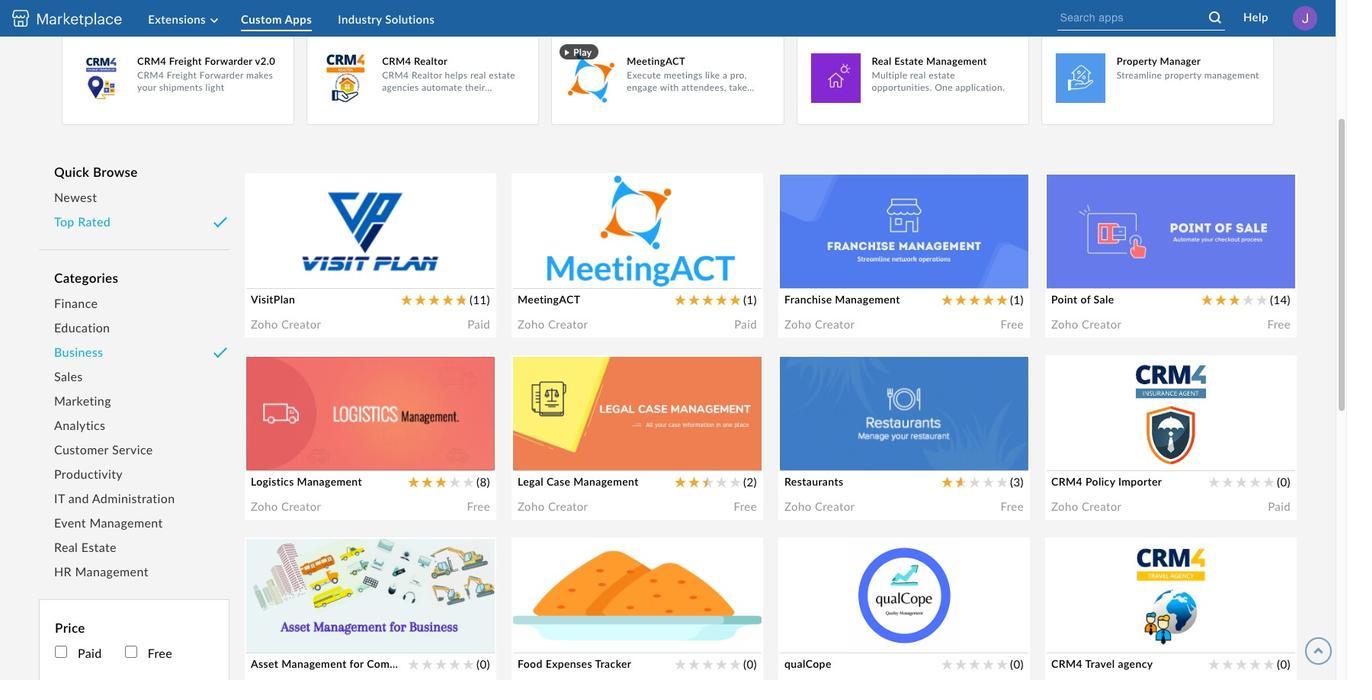 Task type: vqa. For each thing, say whether or not it's contained in the screenshot.
retail at the bottom of the page
no



Task type: describe. For each thing, give the bounding box(es) containing it.
and inside the best way to protect assets is to have the best systems which are easy to implement and manage
[[316, 658, 336, 672]]

easily
[[524, 622, 554, 635]]

2 vertical spatial meetingact
[[518, 293, 581, 306]]

branches for asset management for company with branches zoho creator
[[523, 552, 588, 571]]

business link
[[54, 340, 214, 365]]

creator inside logistics management zoho creator
[[288, 393, 328, 407]]

education
[[54, 320, 110, 335]]

industry solutions
[[338, 12, 435, 26]]

1 vertical spatial freight
[[167, 69, 197, 81]]

point for point of sale zoho creator
[[1058, 188, 1095, 206]]

your inside manage all the data in your restaurant with ease. free
[[911, 439, 935, 453]]

★ ★ ★ ★ ★ (14)
[[1202, 293, 1291, 307]]

productivity link
[[54, 462, 214, 487]]

management for property
[[1205, 69, 1260, 81]]

0 horizontal spatial ★ ★ ★ (3)
[[819, 416, 873, 429]]

asset management for company with branches
[[251, 658, 488, 671]]

your left the food
[[616, 622, 640, 635]]

managing your travel agency operations is now easier
[[1058, 622, 1281, 654]]

expenses for food expenses tracker zoho creator
[[563, 552, 629, 571]]

top rated
[[54, 214, 111, 229]]

the best way to protect assets is to have the best systems which are easy to implement and manage
[[257, 622, 473, 672]]

zoho inside franchise management zoho creator
[[791, 211, 818, 224]]

help link
[[1240, 6, 1273, 27]]

automate your checkout process
[[1058, 257, 1232, 271]]

tasks inside meetingact execute meetings like a pro, engage with attendees, take notes, make decisions, and allocate tasks
[[663, 106, 685, 117]]

creator down ease. at the bottom right of page
[[815, 500, 855, 513]]

zoho creator for legal case management
[[518, 500, 588, 513]]

light
[[206, 82, 225, 93]]

pro, inside meetingact execute meetings like a pro, engage with attendees, take notes, make decisions, and allocate tasks
[[731, 69, 747, 81]]

0 vertical spatial operations
[[898, 257, 954, 271]]

in for legal case management
[[659, 439, 669, 453]]

management for event management
[[90, 516, 163, 530]]

process
[[1192, 257, 1232, 271]]

estate inside real estate management multiple real estate opportunities. one application.
[[929, 69, 956, 81]]

0 vertical spatial (11)
[[326, 233, 346, 247]]

bound,
[[345, 439, 382, 453]]

the inside mass update of clients and policies from the companies
[[1058, 458, 1076, 471]]

pick
[[115, 5, 142, 22]]

productivity
[[54, 467, 123, 481]]

from
[[1246, 439, 1271, 453]]

management for asset management for company with branches zoho creator
[[300, 552, 391, 571]]

0 horizontal spatial ★ ★ ★ ★ ★ (8)
[[257, 416, 339, 429]]

one
[[935, 82, 953, 93]]

point of sale zoho creator
[[1058, 188, 1146, 224]]

are
[[384, 640, 400, 654]]

which
[[349, 640, 380, 654]]

white image
[[1207, 9, 1226, 28]]

top
[[54, 214, 75, 229]]

1 vertical spatial visitplan
[[251, 293, 295, 306]]

notes, inside meetingact execute meetings like a pro, engage with attendees, take notes, make decisions, and allocate tasks
[[627, 94, 654, 105]]

legal case management zoho creator
[[524, 370, 693, 407]]

0 vertical spatial best
[[280, 622, 303, 635]]

branches for asset management for company with branches
[[442, 658, 488, 671]]

easy
[[403, 640, 427, 654]]

in inside "excellence in customer experience on- premises paid"
[[316, 257, 326, 271]]

1 horizontal spatial (14)
[[1271, 293, 1291, 307]]

their
[[465, 82, 485, 93]]

a inside execute meetings like a pro, engage with attendees, take notes, make decisions, and allocate tasks
[[642, 257, 648, 271]]

ease.
[[818, 458, 845, 471]]

custom apps
[[241, 12, 312, 26]]

like inside meetingact execute meetings like a pro, engage with attendees, take notes, make decisions, and allocate tasks
[[706, 69, 721, 81]]

case for legal case management
[[547, 475, 571, 488]]

1 horizontal spatial (3)
[[1011, 475, 1024, 489]]

1 vertical spatial best
[[278, 640, 300, 654]]

★ ★ ★ ★ ★ (0) for asset management for company with branches
[[408, 658, 491, 671]]

expenses
[[671, 622, 720, 635]]

systems
[[304, 640, 346, 654]]

mass update of clients and policies from the companies
[[1058, 439, 1271, 471]]

hr management link
[[54, 560, 214, 584]]

execute inside meetingact execute meetings like a pro, engage with attendees, take notes, make decisions, and allocate tasks
[[627, 69, 662, 81]]

on-
[[443, 257, 461, 271]]

sales
[[54, 369, 83, 384]]

1 horizontal spatial ★ ★ ★ (3)
[[970, 475, 1024, 489]]

easier
[[1084, 640, 1115, 654]]

education link
[[54, 316, 214, 340]]

help
[[1244, 10, 1269, 24]]

in for restaurants
[[898, 439, 908, 453]]

dispatch
[[284, 458, 329, 471]]

to left have
[[434, 622, 445, 635]]

of down automate
[[1081, 293, 1091, 306]]

companies
[[1079, 458, 1135, 471]]

customer
[[329, 257, 378, 271]]

2 vertical spatial ★ ★
[[675, 475, 701, 489]]

1 vertical spatial manage
[[557, 622, 598, 635]]

categories
[[54, 270, 118, 286]]

decisions, inside meetingact execute meetings like a pro, engage with attendees, take notes, make decisions, and allocate tasks
[[681, 94, 723, 105]]

creator inside "point of sale zoho creator"
[[1089, 211, 1129, 224]]

shipments
[[159, 82, 203, 93]]

zoho inside logistics management zoho creator
[[257, 393, 284, 407]]

your inside crm4 freight forwarder v2.0 crm4 freight forwarder makes your shipments light
[[137, 82, 157, 93]]

free inside all your case information in one place free
[[728, 498, 751, 512]]

zoho inside the restaurants zoho creator
[[791, 393, 818, 407]]

or
[[309, 439, 320, 453]]

manage
[[791, 439, 833, 453]]

legal for legal case management zoho creator
[[524, 370, 560, 388]]

extensions
[[148, 12, 206, 26]]

makes
[[246, 69, 273, 81]]

management for franchise management
[[836, 293, 901, 306]]

creator inside legal case management zoho creator
[[555, 393, 595, 407]]

customer service link
[[54, 438, 214, 462]]

and inside execute meetings like a pro, engage with attendees, take notes, make decisions, and allocate tasks
[[730, 275, 749, 289]]

automate
[[422, 82, 463, 93]]

industry solutions link
[[338, 9, 458, 30]]

franchise management zoho creator
[[791, 188, 953, 224]]

zoho inside food expenses tracker zoho creator
[[524, 575, 551, 589]]

creator down logistics management
[[281, 500, 321, 513]]

0 vertical spatial (2)
[[593, 416, 606, 429]]

1 vertical spatial ★ ★ ★ ★ ★ (8)
[[408, 475, 491, 489]]

network
[[850, 257, 894, 271]]

creator inside the restaurants zoho creator
[[822, 393, 862, 407]]

attendees, inside meetingact execute meetings like a pro, engage with attendees, take notes, make decisions, and allocate tasks
[[682, 82, 727, 93]]

opportunities.
[[872, 82, 933, 93]]

★ ★ ★ ★ ★ (0) for food expenses tracker
[[675, 658, 758, 671]]

0 vertical spatial crm4 policy importer
[[1058, 370, 1213, 388]]

analytics link
[[54, 413, 214, 438]]

★ ★ ★ ★ ★ (1) for meetingact
[[675, 293, 758, 307]]

place
[[696, 439, 723, 453]]

make inside meetingact execute meetings like a pro, engage with attendees, take notes, make decisions, and allocate tasks
[[656, 94, 679, 105]]

estate for real estate
[[81, 540, 117, 555]]

management inside real estate management multiple real estate opportunities. one application.
[[927, 55, 988, 67]]

1 vertical spatial travel
[[1086, 658, 1116, 671]]

real estate link
[[54, 536, 214, 560]]

1 horizontal spatial ★ ★ (2)
[[716, 475, 758, 489]]

zoho inside legal case management zoho creator
[[524, 393, 551, 407]]

in-
[[257, 439, 272, 453]]

franchise for franchise management zoho creator
[[791, 188, 857, 206]]

asset management for company with branches zoho creator
[[257, 552, 588, 589]]

quality
[[885, 622, 921, 635]]

take inside execute meetings like a pro, engage with attendees, take notes, make decisions, and allocate tasks
[[583, 275, 605, 289]]

and inside mass update of clients and policies from the companies
[[1180, 439, 1200, 453]]

management for logistics management
[[297, 475, 362, 488]]

1 vertical spatial (11)
[[470, 293, 491, 307]]

1 vertical spatial policy
[[1086, 475, 1116, 488]]

assets
[[386, 622, 419, 635]]

agencies
[[382, 82, 419, 93]]

0 horizontal spatial ★ ★
[[524, 416, 550, 429]]

★ ★ ★ (1)
[[819, 233, 873, 247]]

with inside execute meetings like a pro, engage with attendees, take notes, make decisions, and allocate tasks
[[716, 257, 740, 271]]

for for asset management for company with branches zoho creator
[[395, 552, 415, 571]]

plastic
[[802, 622, 836, 635]]

real estate management multiple real estate opportunities. one application.
[[872, 55, 1006, 93]]

sales link
[[54, 365, 214, 389]]

service
[[112, 442, 153, 457]]

your down ★ ★ ★ (14)
[[1113, 257, 1137, 271]]

it
[[54, 491, 65, 506]]

0 vertical spatial travel
[[1106, 552, 1147, 571]]

0 horizontal spatial all
[[602, 622, 614, 635]]

1 horizontal spatial (8)
[[477, 475, 491, 489]]

travel
[[1140, 622, 1170, 635]]

tracker for food expenses tracker
[[595, 658, 632, 671]]

the inside the best way to protect assets is to have the best systems which are easy to implement and manage
[[257, 640, 275, 654]]

0 vertical spatial policy
[[1106, 370, 1148, 388]]

allocate inside meetingact execute meetings like a pro, engage with attendees, take notes, make decisions, and allocate tasks
[[627, 106, 661, 117]]

logistics management
[[251, 475, 362, 488]]

information
[[595, 439, 656, 453]]

way
[[306, 622, 327, 635]]

analytics
[[54, 418, 106, 433]]

marketing link
[[54, 389, 214, 413]]

0 horizontal spatial (3)
[[860, 416, 873, 429]]

paid inside "excellence in customer experience on- premises paid"
[[461, 316, 484, 330]]

company for asset management for company with branches zoho creator
[[419, 552, 484, 571]]

0 horizontal spatial (14)
[[1127, 233, 1147, 247]]

streamline inside property manager streamline property management
[[1117, 69, 1163, 81]]

all your case information in one place free
[[524, 439, 751, 512]]

0 vertical spatial forwarder
[[205, 55, 253, 67]]

legal for legal case management
[[518, 475, 544, 488]]

tool
[[995, 622, 1016, 635]]

0 vertical spatial ★ ★ (2)
[[565, 416, 606, 429]]

creator down the premises
[[281, 317, 321, 331]]

estate inside crm4 realtor crm4 realtor helps real estate agencies automate their processes
[[489, 69, 516, 81]]

0 vertical spatial importer
[[1152, 370, 1213, 388]]

Search apps search field
[[1058, 6, 1207, 29]]

0 vertical spatial visitplan
[[257, 188, 318, 206]]

0 vertical spatial freight
[[169, 55, 202, 67]]

zoho creator for meetingact
[[518, 317, 588, 331]]

multiple
[[872, 69, 908, 81]]

molding
[[839, 622, 882, 635]]

asset for asset management for company with branches
[[251, 658, 279, 671]]

to right way
[[330, 622, 341, 635]]

management for quality
[[924, 622, 992, 635]]

0 vertical spatial ★ ★
[[552, 233, 577, 247]]

and inside meetingact execute meetings like a pro, engage with attendees, take notes, make decisions, and allocate tasks
[[726, 94, 742, 105]]

logistics for logistics management zoho creator
[[257, 370, 317, 388]]

hr
[[54, 565, 72, 579]]

of inside mass update of clients and policies from the companies
[[1129, 439, 1139, 453]]

free inside manage all the data in your restaurant with ease. free
[[995, 498, 1018, 512]]

1 vertical spatial meetingact
[[524, 188, 612, 206]]

is inside the best way to protect assets is to have the best systems which are easy to implement and manage
[[422, 622, 431, 635]]

1 vertical spatial crm4 travel agency
[[1052, 658, 1154, 671]]

crm4 realtor crm4 realtor helps real estate agencies automate their processes
[[382, 55, 516, 105]]

company for asset management for company with branches
[[367, 658, 414, 671]]

0 vertical spatial realtor
[[414, 55, 448, 67]]

zoho creator for restaurants
[[785, 500, 855, 513]]

in-bound or out-bound, manage details of your dispatch and deliveries.
[[257, 439, 478, 471]]

your inside all your case information in one place free
[[541, 439, 565, 453]]

2 vertical spatial agency
[[1119, 658, 1154, 671]]

policies
[[1203, 439, 1243, 453]]

it and administration link
[[54, 487, 214, 511]]

with inside manage all the data in your restaurant with ease. free
[[791, 458, 815, 471]]

1 vertical spatial (2)
[[744, 475, 758, 489]]



Task type: locate. For each thing, give the bounding box(es) containing it.
with inside meetingact execute meetings like a pro, engage with attendees, take notes, make decisions, and allocate tasks
[[660, 82, 679, 93]]

qualcope inside qualcope zoho creator
[[791, 552, 857, 571]]

0 vertical spatial (14)
[[1127, 233, 1147, 247]]

restaurants up manage at right
[[791, 370, 873, 388]]

legal inside legal case management zoho creator
[[524, 370, 560, 388]]

the inside manage all the data in your restaurant with ease. free
[[851, 439, 869, 453]]

the left data
[[851, 439, 869, 453]]

1 vertical spatial for
[[350, 658, 364, 671]]

company up have
[[419, 552, 484, 571]]

★ ★ ★ (3) down the restaurants zoho creator
[[819, 416, 873, 429]]

0 vertical spatial franchise
[[791, 188, 857, 206]]

2 is from the left
[[1273, 622, 1281, 635]]

your inside 'in-bound or out-bound, manage details of your dispatch and deliveries.'
[[257, 458, 281, 471]]

real up hr
[[54, 540, 78, 555]]

for for asset management for company with branches
[[350, 658, 364, 671]]

creator up the easily manage all your food expenses
[[555, 575, 595, 589]]

1 vertical spatial pro,
[[651, 257, 672, 271]]

★ ★
[[552, 233, 577, 247], [524, 416, 550, 429], [675, 475, 701, 489]]

engage inside execute meetings like a pro, engage with attendees, take notes, make decisions, and allocate tasks
[[675, 257, 713, 271]]

logistics up bound
[[257, 370, 317, 388]]

(1)
[[593, 233, 606, 247], [860, 233, 873, 247], [744, 293, 758, 307], [1011, 293, 1024, 307]]

meetingact
[[627, 55, 686, 67], [524, 188, 612, 206], [518, 293, 581, 306]]

streamline down property
[[1117, 69, 1163, 81]]

★ ★ (2) down place at bottom
[[716, 475, 758, 489]]

0 horizontal spatial ★ ★ (2)
[[565, 416, 606, 429]]

execute
[[627, 69, 662, 81], [524, 257, 566, 271]]

1 horizontal spatial branches
[[523, 552, 588, 571]]

★ ★ ★ ★ ★ (0)
[[1209, 475, 1291, 489], [257, 598, 339, 612], [524, 598, 606, 612], [408, 658, 491, 671], [675, 658, 758, 671], [942, 658, 1024, 671], [1209, 658, 1291, 671]]

for up 'assets'
[[395, 552, 415, 571]]

streamline down ★ ★ ★ (1)
[[791, 257, 847, 271]]

is
[[422, 622, 431, 635], [1273, 622, 1281, 635]]

0 vertical spatial meetings
[[664, 69, 703, 81]]

realtor
[[414, 55, 448, 67], [412, 69, 443, 81]]

1 is from the left
[[422, 622, 431, 635]]

is inside the managing your travel agency operations is now easier
[[1273, 622, 1281, 635]]

(11) right ★ ★ ★ ★
[[470, 293, 491, 307]]

0 vertical spatial all
[[836, 439, 848, 453]]

logistics down in-
[[251, 475, 294, 488]]

sale for point of sale
[[1094, 293, 1115, 306]]

food
[[643, 622, 668, 635]]

0 vertical spatial pro,
[[731, 69, 747, 81]]

1 vertical spatial agency
[[1173, 622, 1210, 635]]

meetings inside meetingact execute meetings like a pro, engage with attendees, take notes, make decisions, and allocate tasks
[[664, 69, 703, 81]]

for inside "asset management for company with branches zoho creator"
[[395, 552, 415, 571]]

0 horizontal spatial meetings
[[569, 257, 618, 271]]

agency down the travel
[[1119, 658, 1154, 671]]

1 vertical spatial decisions,
[[675, 275, 727, 289]]

1 vertical spatial logistics
[[251, 475, 294, 488]]

2 ★ ★ ★ ★ ★ (1) from the left
[[942, 293, 1024, 307]]

food expenses tracker
[[518, 658, 632, 671]]

0 vertical spatial real
[[872, 55, 892, 67]]

travel down easier
[[1086, 658, 1116, 671]]

all up ease. at the bottom right of page
[[836, 439, 848, 453]]

0 vertical spatial ★ ★ ★ ★ ★ (8)
[[257, 416, 339, 429]]

take inside meetingact execute meetings like a pro, engage with attendees, take notes, make decisions, and allocate tasks
[[730, 82, 748, 93]]

real inside crm4 realtor crm4 realtor helps real estate agencies automate their processes
[[471, 69, 486, 81]]

allocate
[[627, 106, 661, 117], [524, 294, 565, 307]]

1 horizontal spatial tasks
[[663, 106, 685, 117]]

creator up ★ (0)
[[822, 575, 862, 589]]

your right data
[[911, 439, 935, 453]]

creator up way
[[288, 575, 328, 589]]

1 vertical spatial legal
[[518, 475, 544, 488]]

★ ★ ★ ★ ★ (8)
[[257, 416, 339, 429], [408, 475, 491, 489]]

food expenses tracker zoho creator
[[524, 552, 683, 589]]

marketing
[[54, 394, 111, 408]]

franchise up ★ ★ ★ (1)
[[791, 188, 857, 206]]

logistics inside logistics management zoho creator
[[257, 370, 317, 388]]

0 horizontal spatial the
[[257, 640, 275, 654]]

★ ★ (2) up 'case' on the bottom of page
[[565, 416, 606, 429]]

top rated link
[[54, 210, 214, 234]]

in inside manage all the data in your restaurant with ease. free
[[898, 439, 908, 453]]

management for logistics management zoho creator
[[321, 370, 412, 388]]

event
[[54, 516, 86, 530]]

1 vertical spatial importer
[[1119, 475, 1163, 488]]

1 estate from the left
[[489, 69, 516, 81]]

estate
[[489, 69, 516, 81], [929, 69, 956, 81]]

food for food expenses tracker
[[518, 658, 543, 671]]

point down automate
[[1052, 293, 1078, 306]]

management up protect
[[300, 552, 391, 571]]

decisions, inside execute meetings like a pro, engage with attendees, take notes, make decisions, and allocate tasks
[[675, 275, 727, 289]]

estate inside real estate 'link'
[[81, 540, 117, 555]]

1 vertical spatial like
[[621, 257, 639, 271]]

company down 'are' at the left
[[367, 658, 414, 671]]

finance
[[54, 296, 98, 310]]

your left the travel
[[1113, 622, 1136, 635]]

restaurants for restaurants zoho creator
[[791, 370, 873, 388]]

1 horizontal spatial ★ ★ ★ ★ ★ (1)
[[942, 293, 1024, 307]]

legal case management
[[518, 475, 639, 488]]

0 vertical spatial make
[[656, 94, 679, 105]]

custom apps link
[[241, 9, 335, 30]]

creator down companies
[[1082, 500, 1122, 513]]

take
[[730, 82, 748, 93], [583, 275, 605, 289]]

legal up all
[[524, 370, 560, 388]]

0 vertical spatial like
[[706, 69, 721, 81]]

agency up the travel
[[1151, 552, 1200, 571]]

0 vertical spatial meetingact
[[627, 55, 686, 67]]

expenses down easily
[[546, 658, 593, 671]]

1 vertical spatial attendees,
[[524, 275, 579, 289]]

sale for point of sale zoho creator
[[1117, 188, 1146, 206]]

business
[[54, 345, 103, 359]]

freight
[[169, 55, 202, 67], [167, 69, 197, 81]]

★ (0)
[[846, 598, 873, 612]]

1 horizontal spatial pro,
[[731, 69, 747, 81]]

1 vertical spatial ★ ★ ★ (3)
[[970, 475, 1024, 489]]

1 vertical spatial make
[[644, 275, 672, 289]]

the down mass
[[1058, 458, 1076, 471]]

★ ★ ★ ★ ★ (0) for qualcope
[[942, 658, 1024, 671]]

management inside legal case management zoho creator
[[602, 370, 693, 388]]

asset for asset management for company with branches zoho creator
[[257, 552, 296, 571]]

0 vertical spatial streamline
[[1117, 69, 1163, 81]]

creator inside qualcope zoho creator
[[822, 575, 862, 589]]

all
[[836, 439, 848, 453], [602, 622, 614, 635]]

a plastic molding quality management tool
[[791, 622, 1016, 635]]

qualcope up ★ (0)
[[791, 552, 857, 571]]

branches down have
[[442, 658, 488, 671]]

2 horizontal spatial in
[[898, 439, 908, 453]]

★ ★ ★ ★ ★ (8) up bound
[[257, 416, 339, 429]]

point of sale
[[1052, 293, 1115, 306]]

0 horizontal spatial manage
[[339, 658, 380, 672]]

to
[[330, 622, 341, 635], [434, 622, 445, 635], [430, 640, 441, 654]]

franchise management
[[785, 293, 901, 306]]

real inside 'link'
[[54, 540, 78, 555]]

tracker up the food
[[632, 552, 683, 571]]

estate up multiple in the right top of the page
[[895, 55, 924, 67]]

management left tool
[[924, 622, 992, 635]]

creator inside franchise management zoho creator
[[822, 211, 862, 224]]

legal
[[524, 370, 560, 388], [518, 475, 544, 488]]

meetingact inside meetingact execute meetings like a pro, engage with attendees, take notes, make decisions, and allocate tasks
[[627, 55, 686, 67]]

management
[[927, 55, 988, 67], [862, 188, 953, 206], [836, 293, 901, 306], [321, 370, 412, 388], [602, 370, 693, 388], [297, 475, 362, 488], [574, 475, 639, 488], [90, 516, 163, 530], [300, 552, 391, 571], [75, 565, 149, 579], [282, 658, 347, 671]]

1 vertical spatial branches
[[442, 658, 488, 671]]

1 vertical spatial take
[[583, 275, 605, 289]]

case down 'case' on the bottom of page
[[547, 475, 571, 488]]

v2.0
[[255, 55, 276, 67]]

for down "which"
[[350, 658, 364, 671]]

policy up "update"
[[1106, 370, 1148, 388]]

engage
[[627, 82, 658, 93], [675, 257, 713, 271]]

allocate inside execute meetings like a pro, engage with attendees, take notes, make decisions, and allocate tasks
[[524, 294, 565, 307]]

0 horizontal spatial real
[[54, 540, 78, 555]]

real inside real estate management multiple real estate opportunities. one application.
[[911, 69, 927, 81]]

creator up ★ ★ ★ (14)
[[1089, 211, 1129, 224]]

qualcope down plastic
[[785, 658, 832, 671]]

real for real estate
[[54, 540, 78, 555]]

operations inside the managing your travel agency operations is now easier
[[1213, 622, 1269, 635]]

real inside real estate management multiple real estate opportunities. one application.
[[872, 55, 892, 67]]

management for asset management for company with branches
[[282, 658, 347, 671]]

one
[[672, 439, 692, 453]]

creator up legal case management zoho creator
[[548, 317, 588, 331]]

all inside manage all the data in your restaurant with ease. free
[[836, 439, 848, 453]]

2 real from the left
[[911, 69, 927, 81]]

finance link
[[54, 291, 214, 316]]

0 vertical spatial food
[[524, 552, 559, 571]]

food down easily
[[518, 658, 543, 671]]

★ ★ ★ ★ ★ (0) for crm4 policy importer
[[1209, 475, 1291, 489]]

2 vertical spatial the
[[257, 640, 275, 654]]

0 vertical spatial ★ ★ ★ (3)
[[819, 416, 873, 429]]

0 vertical spatial asset
[[257, 552, 296, 571]]

and
[[726, 94, 742, 105], [730, 275, 749, 289], [1180, 439, 1200, 453], [332, 458, 351, 471], [68, 491, 89, 506], [316, 658, 336, 672]]

management down it and administration link
[[90, 516, 163, 530]]

all left the food
[[602, 622, 614, 635]]

zoho inside qualcope zoho creator
[[791, 575, 818, 589]]

★ ★ ★ ★ ★ (0) for crm4 travel agency
[[1209, 658, 1291, 671]]

your inside the managing your travel agency operations is now easier
[[1113, 622, 1136, 635]]

1 vertical spatial food
[[518, 658, 543, 671]]

management inside hr management link
[[75, 565, 149, 579]]

importer up clients
[[1152, 370, 1213, 388]]

1 horizontal spatial in
[[659, 439, 669, 453]]

1 vertical spatial (3)
[[1011, 475, 1024, 489]]

manage inside 'in-bound or out-bound, manage details of your dispatch and deliveries.'
[[385, 439, 426, 453]]

0 horizontal spatial streamline
[[791, 257, 847, 271]]

point up ★ ★ ★ (14)
[[1058, 188, 1095, 206]]

★ link
[[819, 231, 830, 247], [832, 231, 844, 247], [846, 231, 858, 247], [1086, 231, 1097, 247], [1099, 231, 1111, 247], [1113, 231, 1125, 247], [401, 288, 413, 307], [415, 288, 427, 307], [429, 288, 440, 307], [442, 288, 454, 307], [675, 288, 687, 307], [689, 288, 701, 307], [703, 288, 714, 307], [716, 288, 728, 307], [730, 288, 742, 307], [942, 288, 954, 307], [956, 288, 968, 307], [970, 288, 981, 307], [983, 288, 995, 307], [997, 288, 1009, 307], [1202, 288, 1214, 307], [1216, 288, 1228, 307], [1230, 288, 1241, 307], [1243, 288, 1255, 307], [1257, 288, 1269, 307], [257, 413, 269, 429], [271, 413, 283, 429], [285, 413, 296, 429], [298, 413, 310, 429], [312, 413, 324, 429], [524, 413, 536, 429], [538, 413, 550, 429], [552, 413, 563, 439], [565, 413, 577, 429], [579, 413, 591, 429], [791, 413, 803, 429], [819, 413, 830, 429], [832, 413, 844, 429], [846, 413, 858, 429], [408, 470, 420, 489], [422, 470, 434, 489], [436, 470, 447, 489], [449, 470, 461, 489], [463, 470, 475, 489], [675, 470, 687, 489], [689, 470, 701, 489], [703, 470, 714, 496], [716, 470, 728, 489], [730, 470, 742, 489], [942, 470, 954, 489], [970, 470, 981, 489], [983, 470, 995, 489], [997, 470, 1009, 489], [1209, 470, 1221, 489], [1223, 470, 1235, 489], [1237, 470, 1248, 489], [1250, 470, 1262, 489], [1264, 470, 1276, 489], [257, 596, 269, 612], [271, 596, 283, 612], [285, 596, 296, 612], [298, 596, 310, 612], [312, 596, 324, 612], [524, 596, 536, 612], [538, 596, 550, 612], [552, 596, 563, 612], [565, 596, 577, 612], [579, 596, 591, 612], [846, 596, 858, 612], [408, 652, 420, 671], [422, 652, 434, 671], [436, 652, 447, 671], [449, 652, 461, 671], [463, 652, 475, 671], [675, 652, 687, 671], [689, 652, 701, 671], [703, 652, 714, 671], [716, 652, 728, 671], [730, 652, 742, 671], [942, 652, 954, 671], [956, 652, 968, 671], [970, 652, 981, 671], [983, 652, 995, 671], [997, 652, 1009, 671], [1209, 652, 1221, 671], [1223, 652, 1235, 671], [1237, 652, 1248, 671], [1250, 652, 1262, 671], [1264, 652, 1276, 671]]

1 vertical spatial a
[[642, 257, 648, 271]]

logistics for logistics management
[[251, 475, 294, 488]]

creator down legal case management
[[548, 500, 588, 513]]

real up their in the top of the page
[[471, 69, 486, 81]]

of left clients
[[1129, 439, 1139, 453]]

franchise for franchise management
[[785, 293, 833, 306]]

tracker
[[632, 552, 683, 571], [595, 658, 632, 671]]

company inside "asset management for company with branches zoho creator"
[[419, 552, 484, 571]]

1 vertical spatial forwarder
[[200, 69, 244, 81]]

1 horizontal spatial take
[[730, 82, 748, 93]]

real estate
[[54, 540, 117, 555]]

asset inside "asset management for company with branches zoho creator"
[[257, 552, 296, 571]]

processes
[[382, 94, 424, 105]]

hr management
[[54, 565, 149, 579]]

importer down mass update of clients and policies from the companies in the bottom right of the page
[[1119, 475, 1163, 488]]

in inside all your case information in one place free
[[659, 439, 669, 453]]

importer
[[1152, 370, 1213, 388], [1119, 475, 1163, 488]]

streamline network operations
[[791, 257, 954, 271]]

tracker down the easily manage all your food expenses
[[595, 658, 632, 671]]

like
[[706, 69, 721, 81], [621, 257, 639, 271]]

attendees, inside execute meetings like a pro, engage with attendees, take notes, make decisions, and allocate tasks
[[524, 275, 579, 289]]

1 horizontal spatial for
[[395, 552, 415, 571]]

data
[[872, 439, 895, 453]]

visitplan
[[257, 188, 318, 206], [251, 293, 295, 306]]

tracker inside food expenses tracker zoho creator
[[632, 552, 683, 571]]

0 horizontal spatial like
[[621, 257, 639, 271]]

make inside execute meetings like a pro, engage with attendees, take notes, make decisions, and allocate tasks
[[644, 275, 672, 289]]

expenses inside food expenses tracker zoho creator
[[563, 552, 629, 571]]

1 vertical spatial ★ ★
[[524, 416, 550, 429]]

in right data
[[898, 439, 908, 453]]

2 estate from the left
[[929, 69, 956, 81]]

execute inside execute meetings like a pro, engage with attendees, take notes, make decisions, and allocate tasks
[[524, 257, 566, 271]]

estate right helps
[[489, 69, 516, 81]]

1 real from the left
[[471, 69, 486, 81]]

management for hr management
[[75, 565, 149, 579]]

manage down "which"
[[339, 658, 380, 672]]

1 vertical spatial tasks
[[569, 294, 596, 307]]

1 horizontal spatial execute
[[627, 69, 662, 81]]

0 vertical spatial crm4 travel agency
[[1058, 552, 1200, 571]]

management inside "asset management for company with branches zoho creator"
[[300, 552, 391, 571]]

management down dispatch
[[297, 475, 362, 488]]

the down the
[[257, 640, 275, 654]]

qualcope for qualcope
[[785, 658, 832, 671]]

crm4 policy importer up clients
[[1058, 370, 1213, 388]]

1 horizontal spatial streamline
[[1117, 69, 1163, 81]]

★ ★ ★ (3) down restaurant on the bottom of page
[[970, 475, 1024, 489]]

experience
[[381, 257, 439, 271]]

estate for real estate management multiple real estate opportunities. one application.
[[895, 55, 924, 67]]

zoho inside "asset management for company with branches zoho creator"
[[257, 575, 284, 589]]

1 vertical spatial ★ ★ (2)
[[716, 475, 758, 489]]

expenses for food expenses tracker
[[546, 658, 593, 671]]

restaurant
[[938, 439, 992, 453]]

with
[[660, 82, 679, 93], [716, 257, 740, 271], [791, 458, 815, 471], [488, 552, 519, 571], [416, 658, 439, 671]]

2 horizontal spatial ★ ★
[[675, 475, 701, 489]]

of inside "point of sale zoho creator"
[[1099, 188, 1113, 206]]

update
[[1089, 439, 1125, 453]]

management inside property manager streamline property management
[[1205, 69, 1260, 81]]

custom
[[241, 12, 282, 26]]

agency inside the managing your travel agency operations is now easier
[[1173, 622, 1210, 635]]

qualcope for qualcope zoho creator
[[791, 552, 857, 571]]

0 vertical spatial estate
[[895, 55, 924, 67]]

1 ★ ★ ★ ★ ★ (1) from the left
[[675, 293, 758, 307]]

event management link
[[54, 511, 214, 536]]

deliveries.
[[354, 458, 408, 471]]

★ ★ ★ (3)
[[819, 416, 873, 429], [970, 475, 1024, 489]]

1 vertical spatial management
[[924, 622, 992, 635]]

creator up or
[[288, 393, 328, 407]]

management inside franchise management zoho creator
[[862, 188, 953, 206]]

zoho inside "point of sale zoho creator"
[[1058, 211, 1085, 224]]

with inside "asset management for company with branches zoho creator"
[[488, 552, 519, 571]]

management down information
[[574, 475, 639, 488]]

manage up food expenses tracker
[[557, 622, 598, 635]]

franchise down ★ ★ ★ (1)
[[785, 293, 833, 306]]

1 vertical spatial realtor
[[412, 69, 443, 81]]

crm4 travel agency
[[1058, 552, 1200, 571], [1052, 658, 1154, 671]]

zoho creator for franchise management
[[785, 317, 855, 331]]

manage inside the best way to protect assets is to have the best systems which are easy to implement and manage
[[339, 658, 380, 672]]

0 horizontal spatial operations
[[898, 257, 954, 271]]

0 vertical spatial engage
[[627, 82, 658, 93]]

★ ★ ★ ★ ★ (8) down details
[[408, 475, 491, 489]]

1 vertical spatial estate
[[81, 540, 117, 555]]

creator inside "asset management for company with branches zoho creator"
[[288, 575, 328, 589]]

sale inside "point of sale zoho creator"
[[1117, 188, 1146, 206]]

0 horizontal spatial ★ ★ ★ ★ ★ (1)
[[675, 293, 758, 307]]

0 horizontal spatial (2)
[[593, 416, 606, 429]]

helps
[[445, 69, 468, 81]]

1 horizontal spatial (11)
[[470, 293, 491, 307]]

meetings inside execute meetings like a pro, engage with attendees, take notes, make decisions, and allocate tasks
[[569, 257, 618, 271]]

play
[[574, 47, 592, 58]]

sale down automate
[[1094, 293, 1115, 306]]

checkout
[[1140, 257, 1188, 271]]

event management
[[54, 516, 163, 530]]

management inside logistics management zoho creator
[[321, 370, 412, 388]]

tasks inside execute meetings like a pro, engage with attendees, take notes, make decisions, and allocate tasks
[[569, 294, 596, 307]]

management down real estate 'link'
[[75, 565, 149, 579]]

point for point of sale
[[1052, 293, 1078, 306]]

0 vertical spatial the
[[851, 439, 869, 453]]

1 vertical spatial franchise
[[785, 293, 833, 306]]

legal down all
[[518, 475, 544, 488]]

travel up the travel
[[1106, 552, 1147, 571]]

0 vertical spatial decisions,
[[681, 94, 723, 105]]

pro, inside execute meetings like a pro, engage with attendees, take notes, make decisions, and allocate tasks
[[651, 257, 672, 271]]

★ ★ ★ ★ ★ (1) for franchise management
[[942, 293, 1024, 307]]

branches inside "asset management for company with branches zoho creator"
[[523, 552, 588, 571]]

real for real estate management multiple real estate opportunities. one application.
[[872, 55, 892, 67]]

creator up 'case' on the bottom of page
[[555, 393, 595, 407]]

case up 'case' on the bottom of page
[[564, 370, 598, 388]]

tracker for food expenses tracker zoho creator
[[632, 552, 683, 571]]

1 horizontal spatial real
[[872, 55, 892, 67]]

zoho creator for logistics management
[[251, 500, 321, 513]]

(8)
[[326, 416, 339, 429], [477, 475, 491, 489]]

zoho creator for visitplan
[[251, 317, 321, 331]]

travel
[[1106, 552, 1147, 571], [1086, 658, 1116, 671]]

creator inside food expenses tracker zoho creator
[[555, 575, 595, 589]]

management up information
[[602, 370, 693, 388]]

best right the
[[280, 622, 303, 635]]

0 horizontal spatial estate
[[489, 69, 516, 81]]

manage up deliveries.
[[385, 439, 426, 453]]

creator up manage at right
[[822, 393, 862, 407]]

management up one
[[927, 55, 988, 67]]

implement
[[257, 658, 313, 672]]

logistics management zoho creator
[[257, 370, 412, 407]]

food inside food expenses tracker zoho creator
[[524, 552, 559, 571]]

1 vertical spatial allocate
[[524, 294, 565, 307]]

food for food expenses tracker zoho creator
[[524, 552, 559, 571]]

zoho creator for point of sale
[[1052, 317, 1122, 331]]

1 horizontal spatial the
[[851, 439, 869, 453]]

agency right the travel
[[1173, 622, 1210, 635]]

estate up hr management
[[81, 540, 117, 555]]

property
[[1117, 55, 1158, 67]]

1 horizontal spatial meetings
[[664, 69, 703, 81]]

0 horizontal spatial tasks
[[569, 294, 596, 307]]

asset
[[257, 552, 296, 571], [251, 658, 279, 671]]

case inside legal case management zoho creator
[[564, 370, 598, 388]]

(14)
[[1127, 233, 1147, 247], [1271, 293, 1291, 307]]

zoho creator for crm4 policy importer
[[1052, 500, 1122, 513]]

and inside 'in-bound or out-bound, manage details of your dispatch and deliveries.'
[[332, 458, 351, 471]]

(11) up customer
[[326, 233, 346, 247]]

case for legal case management zoho creator
[[564, 370, 598, 388]]

policy down companies
[[1086, 475, 1116, 488]]

your right all
[[541, 439, 565, 453]]

1 vertical spatial execute
[[524, 257, 566, 271]]

engage inside meetingact execute meetings like a pro, engage with attendees, take notes, make decisions, and allocate tasks
[[627, 82, 658, 93]]

of inside 'in-bound or out-bound, manage details of your dispatch and deliveries.'
[[467, 439, 478, 453]]

point inside "point of sale zoho creator"
[[1058, 188, 1095, 206]]

crm4 policy importer down companies
[[1052, 475, 1163, 488]]

0 vertical spatial agency
[[1151, 552, 1200, 571]]

your down in-
[[257, 458, 281, 471]]

best up implement
[[278, 640, 300, 654]]

0 horizontal spatial (8)
[[326, 416, 339, 429]]

1 horizontal spatial management
[[1205, 69, 1260, 81]]

visitplan down the premises
[[251, 293, 295, 306]]

0 horizontal spatial attendees,
[[524, 275, 579, 289]]

a inside meetingact execute meetings like a pro, engage with attendees, take notes, make decisions, and allocate tasks
[[723, 69, 728, 81]]

management for franchise management zoho creator
[[862, 188, 953, 206]]

0 horizontal spatial branches
[[442, 658, 488, 671]]

0 vertical spatial attendees,
[[682, 82, 727, 93]]

managing
[[1058, 622, 1110, 635]]

restaurants for restaurants
[[785, 475, 844, 488]]

the
[[851, 439, 869, 453], [1058, 458, 1076, 471], [257, 640, 275, 654]]

asset down the
[[251, 658, 279, 671]]

0 horizontal spatial real
[[471, 69, 486, 81]]

like inside execute meetings like a pro, engage with attendees, take notes, make decisions, and allocate tasks
[[621, 257, 639, 271]]

(2)
[[593, 416, 606, 429], [744, 475, 758, 489]]

1 vertical spatial crm4 policy importer
[[1052, 475, 1163, 488]]

0 vertical spatial logistics
[[257, 370, 317, 388]]

1 vertical spatial meetings
[[569, 257, 618, 271]]

branches up easily
[[523, 552, 588, 571]]

estate inside real estate management multiple real estate opportunities. one application.
[[895, 55, 924, 67]]

franchise inside franchise management zoho creator
[[791, 188, 857, 206]]

creator down the franchise management
[[815, 317, 855, 331]]

real
[[471, 69, 486, 81], [911, 69, 927, 81]]

1 vertical spatial company
[[367, 658, 414, 671]]

have
[[448, 622, 473, 635]]

notes, inside execute meetings like a pro, engage with attendees, take notes, make decisions, and allocate tasks
[[608, 275, 641, 289]]

of right details
[[467, 439, 478, 453]]

creator up ★ ★ ★ (1)
[[822, 211, 862, 224]]

asset up the
[[257, 552, 296, 571]]

(0)
[[1278, 475, 1291, 489], [326, 598, 339, 612], [593, 598, 606, 612], [860, 598, 873, 612], [477, 658, 491, 671], [744, 658, 758, 671], [1011, 658, 1024, 671], [1278, 658, 1291, 671]]

real up opportunities.
[[911, 69, 927, 81]]

to right easy
[[430, 640, 441, 654]]

0 horizontal spatial management
[[924, 622, 992, 635]]

0 vertical spatial point
[[1058, 188, 1095, 206]]

crm4 travel agency down easier
[[1052, 658, 1154, 671]]

price
[[55, 620, 85, 636]]

management up ★ ★ ★ (1)
[[862, 188, 953, 206]]

application.
[[956, 82, 1006, 93]]

details
[[429, 439, 464, 453]]

creator down point of sale
[[1082, 317, 1122, 331]]

restaurants zoho creator
[[791, 370, 873, 407]]

free
[[995, 316, 1018, 330], [1262, 316, 1285, 330], [1001, 317, 1024, 331], [1268, 317, 1291, 331], [461, 498, 484, 512], [728, 498, 751, 512], [995, 498, 1018, 512], [467, 500, 491, 513], [734, 500, 758, 513], [1001, 500, 1024, 513], [148, 646, 172, 661]]

automate
[[1058, 257, 1110, 271]]

sale up ★ ★ ★ (14)
[[1117, 188, 1146, 206]]



